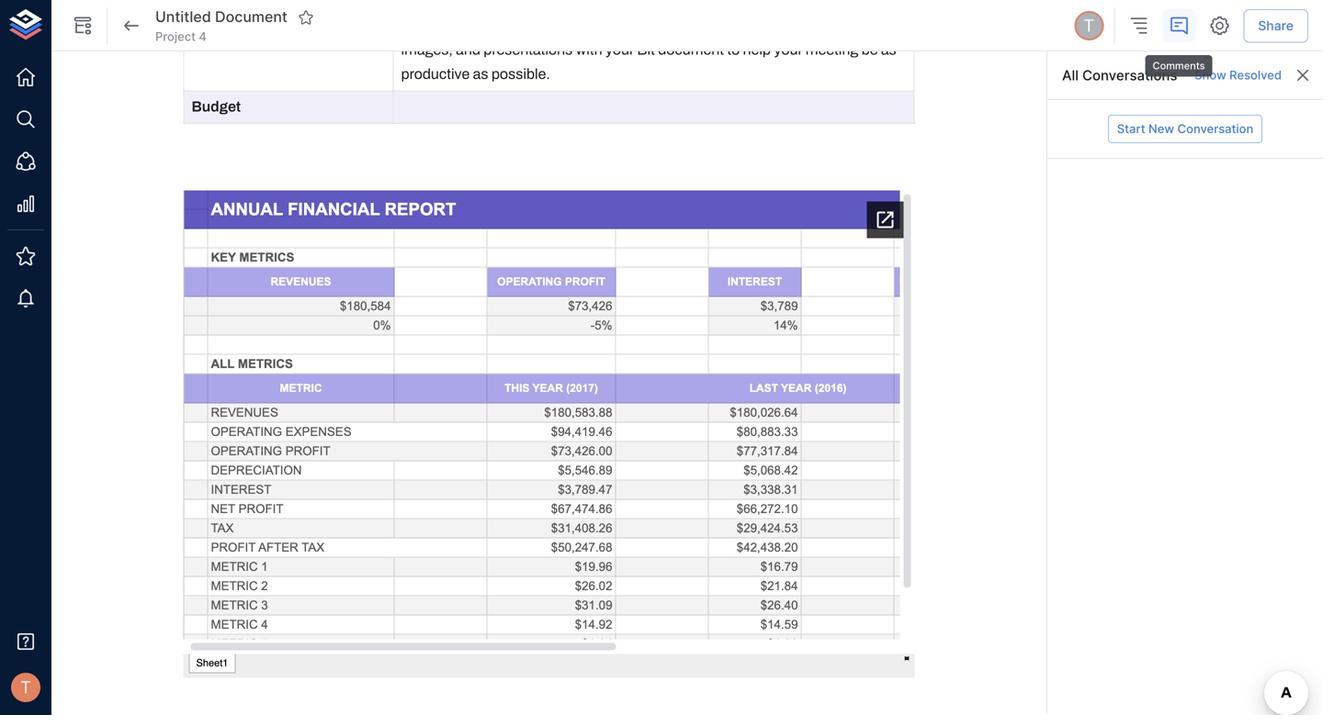 Task type: describe. For each thing, give the bounding box(es) containing it.
possible.
[[492, 66, 550, 82]]

conversations
[[1083, 67, 1178, 84]]

conversation
[[1178, 122, 1254, 136]]

1 horizontal spatial and
[[522, 18, 546, 34]]

start
[[1117, 122, 1146, 136]]

bit
[[637, 42, 655, 58]]

help
[[743, 42, 771, 58]]

share
[[1258, 18, 1294, 33]]

ultimate
[[607, 18, 660, 34]]

show wiki image
[[72, 15, 94, 37]]

with
[[576, 42, 603, 58]]

to
[[727, 42, 740, 58]]

budget
[[192, 99, 241, 115]]

describe the topic and what the ultimate goals are. add spreadsheets, videos, images, and presentations with your bit document to help your meeting be as productive as possible.
[[401, 18, 905, 82]]

videos,
[[855, 18, 902, 34]]

spreadsheets,
[[759, 18, 852, 34]]

meeting
[[806, 42, 859, 58]]

goals
[[663, 18, 698, 34]]

start new conversation
[[1117, 122, 1254, 136]]

0 horizontal spatial as
[[473, 66, 489, 82]]

comments tooltip
[[1144, 42, 1215, 78]]

t for the leftmost the t button
[[20, 678, 31, 698]]

comments
[[1153, 60, 1205, 72]]

2 the from the left
[[584, 18, 604, 34]]

new
[[1149, 122, 1175, 136]]

describe
[[401, 18, 460, 34]]

presentations
[[484, 42, 573, 58]]

table of contents image
[[1128, 15, 1150, 37]]

go back image
[[120, 15, 142, 37]]

show resolved
[[1195, 68, 1282, 82]]

project
[[155, 29, 196, 44]]



Task type: vqa. For each thing, say whether or not it's contained in the screenshot.
'Employee Handbook' image
no



Task type: locate. For each thing, give the bounding box(es) containing it.
1 vertical spatial t button
[[6, 668, 46, 709]]

settings image
[[1209, 15, 1231, 37]]

images,
[[401, 42, 453, 58]]

productive
[[401, 66, 470, 82]]

0 vertical spatial t button
[[1072, 8, 1107, 43]]

t
[[1084, 15, 1095, 36], [20, 678, 31, 698]]

and up productive
[[456, 42, 481, 58]]

and up the presentations
[[522, 18, 546, 34]]

resolved
[[1230, 68, 1282, 82]]

untitled document
[[155, 8, 288, 26]]

the left topic
[[463, 18, 483, 34]]

project 4 link
[[155, 28, 207, 45]]

are.
[[701, 18, 726, 34]]

add
[[729, 18, 756, 34]]

all
[[1062, 67, 1079, 84]]

the up with
[[584, 18, 604, 34]]

1 your from the left
[[606, 42, 634, 58]]

and
[[522, 18, 546, 34], [456, 42, 481, 58]]

0 horizontal spatial t
[[20, 678, 31, 698]]

comments image
[[1168, 15, 1190, 37]]

0 horizontal spatial your
[[606, 42, 634, 58]]

1 vertical spatial as
[[473, 66, 489, 82]]

untitled
[[155, 8, 211, 26]]

1 horizontal spatial the
[[584, 18, 604, 34]]

0 vertical spatial t
[[1084, 15, 1095, 36]]

topic
[[487, 18, 519, 34]]

1 the from the left
[[463, 18, 483, 34]]

document
[[215, 8, 288, 26]]

show
[[1195, 68, 1227, 82]]

t for the t button to the right
[[1084, 15, 1095, 36]]

as
[[881, 42, 897, 58], [473, 66, 489, 82]]

0 vertical spatial and
[[522, 18, 546, 34]]

1 vertical spatial and
[[456, 42, 481, 58]]

all conversations
[[1062, 67, 1178, 84]]

share button
[[1244, 9, 1309, 43]]

what
[[549, 18, 581, 34]]

1 vertical spatial t
[[20, 678, 31, 698]]

the
[[463, 18, 483, 34], [584, 18, 604, 34]]

favorite image
[[298, 9, 314, 26]]

0 horizontal spatial the
[[463, 18, 483, 34]]

0 horizontal spatial t button
[[6, 668, 46, 709]]

as right be at the top right
[[881, 42, 897, 58]]

your down spreadsheets, on the top right of the page
[[774, 42, 803, 58]]

project 4
[[155, 29, 207, 44]]

2 your from the left
[[774, 42, 803, 58]]

your
[[606, 42, 634, 58], [774, 42, 803, 58]]

1 horizontal spatial t button
[[1072, 8, 1107, 43]]

your left bit
[[606, 42, 634, 58]]

t button
[[1072, 8, 1107, 43], [6, 668, 46, 709]]

1 horizontal spatial t
[[1084, 15, 1095, 36]]

be
[[862, 42, 878, 58]]

start new conversation button
[[1108, 115, 1263, 143]]

as left possible.
[[473, 66, 489, 82]]

4
[[199, 29, 207, 44]]

1 horizontal spatial your
[[774, 42, 803, 58]]

0 horizontal spatial and
[[456, 42, 481, 58]]

0 vertical spatial as
[[881, 42, 897, 58]]

1 horizontal spatial as
[[881, 42, 897, 58]]

document
[[658, 42, 724, 58]]



